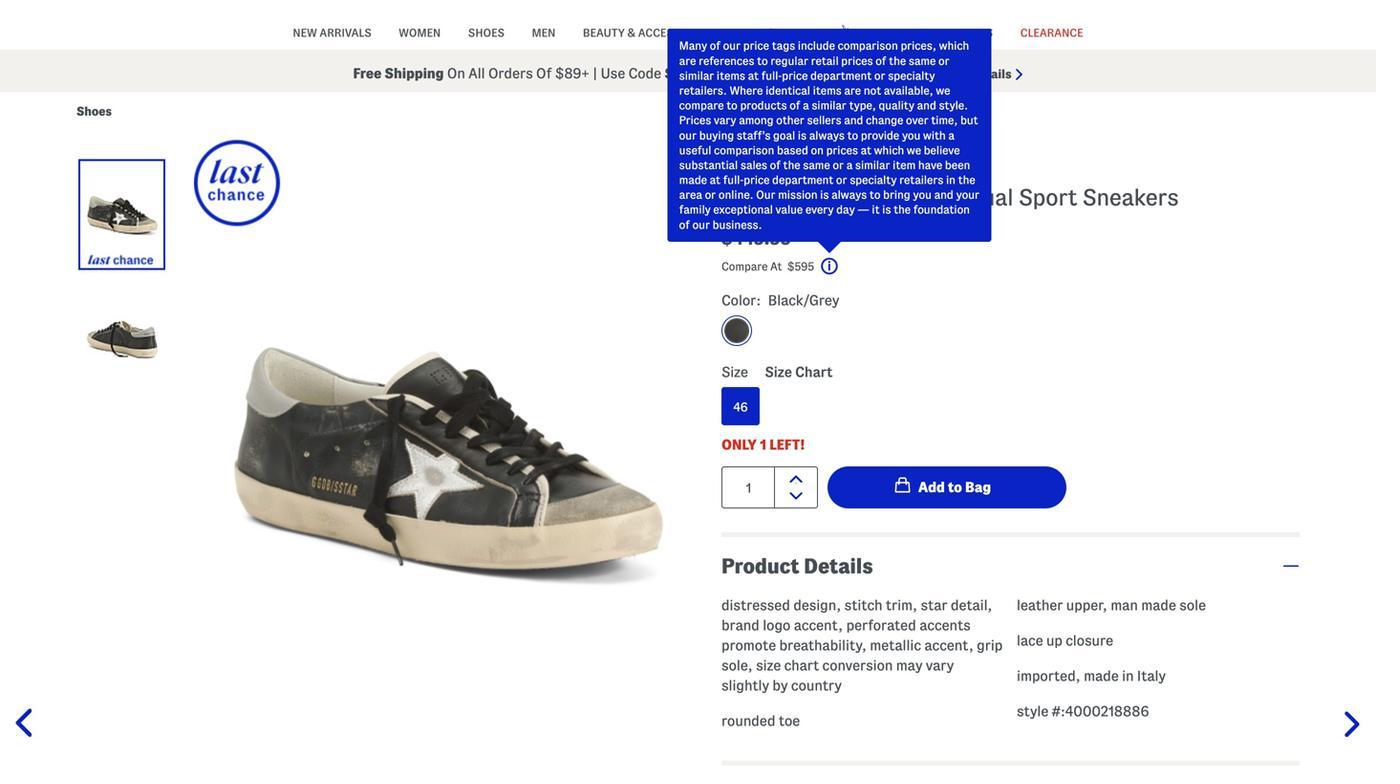 Task type: describe. For each thing, give the bounding box(es) containing it.
in
[[784, 185, 803, 210]]

returns
[[758, 66, 809, 81]]

retailers.
[[680, 85, 728, 97]]

been
[[946, 159, 971, 171]]

star
[[921, 598, 948, 613]]

0 horizontal spatial which
[[875, 144, 905, 156]]

0 horizontal spatial accent,
[[794, 618, 844, 633]]

based
[[777, 144, 809, 156]]

accents
[[920, 618, 971, 633]]

1 vertical spatial at
[[861, 144, 872, 156]]

2 vertical spatial and
[[935, 189, 954, 201]]

0 vertical spatial specialty
[[889, 70, 936, 82]]

on
[[447, 66, 466, 81]]

logo
[[763, 618, 791, 633]]

1 vertical spatial and
[[845, 114, 864, 126]]

1 vertical spatial always
[[832, 189, 868, 201]]

references
[[699, 55, 755, 67]]

shoes for topmost shoes "link"
[[468, 27, 505, 39]]

clearance
[[1021, 27, 1084, 39]]

business.
[[713, 219, 763, 231]]

accessories
[[639, 27, 713, 39]]

brand
[[722, 618, 760, 633]]

value
[[776, 204, 803, 216]]

kids & baby link
[[740, 17, 808, 46]]

sneakers
[[1083, 185, 1179, 210]]

italy inside golden goose made in italy leather casual sport sneakers
[[809, 185, 855, 210]]

grip
[[978, 638, 1003, 654]]

0 vertical spatial shoes link
[[468, 17, 505, 46]]

distressed design, stitch trim, star detail, brand logo accent, perforated accents promote breathability, metallic accent, grip sole, size chart conversion may vary slightly by country
[[722, 598, 1003, 694]]

compare
[[680, 100, 724, 111]]

1 vertical spatial our
[[680, 129, 697, 141]]

compare
[[722, 261, 768, 273]]

made
[[722, 185, 779, 210]]

have
[[919, 159, 943, 171]]

1 horizontal spatial at
[[748, 70, 759, 82]]

lace up closure
[[1017, 633, 1114, 649]]

prices
[[680, 114, 712, 126]]

bring
[[884, 189, 911, 201]]

go to previous product image
[[14, 709, 44, 739]]

kids & baby
[[740, 27, 808, 39]]

the down based
[[784, 159, 801, 171]]

detail,
[[951, 598, 993, 613]]

1 vertical spatial comparison
[[714, 144, 775, 156]]

of right sales
[[770, 159, 781, 171]]

day
[[837, 204, 856, 216]]

see
[[947, 67, 969, 81]]

at
[[813, 66, 827, 81]]

46 link
[[722, 387, 760, 426]]

women link
[[399, 17, 441, 46]]

0 vertical spatial our
[[724, 40, 741, 52]]

many of our price tags include comparison prices, which are references to regular retail prices of the same or similar items at full-price department or specialty retailers. where identical items are not available, we compare to products of a similar type, quality and style. prices vary among other sellers and change over time, but our buying staff's goal is always to provide you with a useful comparison based on prices at which we believe substantial sales of the same or a similar item have been made at full-price department or specialty retailers in the area or online.  our mission is always to bring you and your family exceptional value every day — it is the foundation of our business.
[[680, 40, 980, 231]]

by
[[773, 678, 788, 694]]

0 vertical spatial always
[[810, 129, 845, 141]]

1 vertical spatial same
[[803, 159, 831, 171]]

2 horizontal spatial made
[[1142, 598, 1177, 613]]

where
[[730, 85, 763, 97]]

buying
[[700, 129, 735, 141]]

1 horizontal spatial which
[[940, 40, 970, 52]]

details inside free shipping on all orders of $89+ | use code ship89 | free returns at your local store | see details
[[971, 67, 1012, 81]]

regular
[[771, 55, 809, 67]]

use
[[601, 66, 626, 81]]

in inside many of our price tags include comparison prices, which are references to regular retail prices of the same or similar items at full-price department or specialty retailers. where identical items are not available, we compare to products of a similar type, quality and style. prices vary among other sellers and change over time, but our buying staff's goal is always to provide you with a useful comparison based on prices at which we believe substantial sales of the same or a similar item have been made at full-price department or specialty retailers in the area or online.  our mission is always to bring you and your family exceptional value every day — it is the foundation of our business.
[[947, 174, 956, 186]]

conversion
[[823, 658, 893, 674]]

imported, made in italy
[[1017, 668, 1167, 684]]

& for kids
[[768, 27, 776, 39]]

1 horizontal spatial a
[[847, 159, 853, 171]]

1 horizontal spatial same
[[909, 55, 936, 67]]

trim,
[[886, 598, 918, 613]]

the down bring
[[894, 204, 911, 216]]

the down prices,
[[889, 55, 907, 67]]

breathability,
[[780, 638, 867, 654]]

provide
[[861, 129, 900, 141]]

color: list box
[[722, 316, 1300, 356]]

0 horizontal spatial similar
[[680, 70, 715, 82]]

exceptional
[[714, 204, 774, 216]]

size chart link
[[765, 364, 833, 380]]

family
[[680, 204, 711, 216]]

area
[[680, 189, 703, 201]]

help link
[[821, 257, 864, 276]]

design,
[[794, 598, 842, 613]]

0 horizontal spatial full-
[[724, 174, 744, 186]]

1 vertical spatial items
[[813, 85, 842, 97]]

only
[[722, 437, 757, 453]]

0 vertical spatial a
[[803, 100, 810, 111]]

tags
[[772, 40, 796, 52]]

store |
[[900, 66, 944, 81]]

1 free from the left
[[353, 66, 382, 81]]

0 vertical spatial prices
[[842, 55, 874, 67]]

gifts link
[[963, 17, 994, 46]]

rounded
[[722, 713, 776, 729]]

1 horizontal spatial we
[[936, 85, 951, 97]]

of up other at right
[[790, 100, 801, 111]]

chart
[[796, 364, 833, 380]]

vary inside many of our price tags include comparison prices, which are references to regular retail prices of the same or similar items at full-price department or specialty retailers. where identical items are not available, we compare to products of a similar type, quality and style. prices vary among other sellers and change over time, but our buying staff's goal is always to provide you with a useful comparison based on prices at which we believe substantial sales of the same or a similar item have been made at full-price department or specialty retailers in the area or online.  our mission is always to bring you and your family exceptional value every day — it is the foundation of our business.
[[714, 114, 737, 126]]

1 vertical spatial a
[[949, 129, 955, 141]]

toe
[[779, 713, 801, 729]]

1 vertical spatial specialty
[[850, 174, 897, 186]]

every
[[806, 204, 834, 216]]

2 free from the left
[[727, 66, 755, 81]]

size for size chart
[[765, 364, 793, 380]]

arrivals
[[320, 27, 372, 39]]

it
[[872, 204, 880, 216]]

1 vertical spatial similar
[[812, 100, 847, 111]]

sales
[[741, 159, 768, 171]]

substantial
[[680, 159, 738, 171]]

gifts
[[963, 27, 994, 39]]

country
[[792, 678, 842, 694]]

2 vertical spatial our
[[693, 219, 710, 231]]

upper,
[[1067, 598, 1108, 613]]

our
[[757, 189, 776, 201]]

golden goose main content
[[0, 92, 1377, 777]]

new arrivals
[[293, 27, 372, 39]]

retailers
[[900, 174, 944, 186]]

46
[[734, 401, 748, 414]]

of down the family
[[680, 219, 690, 231]]

new arrivals link
[[293, 17, 372, 46]]

available,
[[884, 85, 934, 97]]

0 vertical spatial price
[[744, 40, 770, 52]]

2 horizontal spatial is
[[883, 204, 892, 216]]

1 vertical spatial price
[[782, 70, 808, 82]]

shipping
[[385, 66, 444, 81]]

the up your
[[959, 174, 976, 186]]

2 vertical spatial made
[[1084, 668, 1119, 684]]



Task type: locate. For each thing, give the bounding box(es) containing it.
1 horizontal spatial similar
[[812, 100, 847, 111]]

promote
[[722, 638, 777, 654]]

size left chart
[[765, 364, 793, 380]]

0 horizontal spatial made
[[680, 174, 708, 186]]

same
[[909, 55, 936, 67], [803, 159, 831, 171]]

1 vertical spatial shoes link
[[76, 104, 112, 119]]

vary inside distressed design, stitch trim, star detail, brand logo accent, perforated accents promote breathability, metallic accent, grip sole, size chart conversion may vary slightly by country
[[927, 658, 955, 674]]

compare at              $595
[[722, 261, 817, 273]]

up
[[1047, 633, 1063, 649]]

banner
[[0, 0, 1377, 92]]

is up every
[[821, 189, 829, 201]]

only 1 left!
[[722, 437, 806, 453]]

of down home refresh link at the right of the page
[[876, 55, 887, 67]]

1 vertical spatial are
[[845, 85, 862, 97]]

1 horizontal spatial in
[[1123, 668, 1135, 684]]

shoes link inside golden goose "main content"
[[76, 104, 112, 119]]

up image
[[790, 475, 803, 484]]

free up where
[[727, 66, 755, 81]]

0 vertical spatial items
[[717, 70, 746, 82]]

1 vertical spatial shoes
[[76, 105, 112, 118]]

staff's
[[737, 129, 771, 141]]

italy up the #:4000218886
[[1138, 668, 1167, 684]]

0 horizontal spatial we
[[907, 144, 922, 156]]

we up item
[[907, 144, 922, 156]]

of up the references
[[710, 40, 721, 52]]

size
[[722, 364, 749, 380], [765, 364, 793, 380]]

0 vertical spatial we
[[936, 85, 951, 97]]

we up style. on the right
[[936, 85, 951, 97]]

made up area
[[680, 174, 708, 186]]

& inside "link"
[[768, 27, 776, 39]]

comparison down staff's
[[714, 144, 775, 156]]

& inside 'link'
[[628, 27, 636, 39]]

1 vertical spatial prices
[[827, 144, 859, 156]]

1 horizontal spatial shoes
[[468, 27, 505, 39]]

—
[[858, 204, 870, 216]]

0 vertical spatial department
[[811, 70, 872, 82]]

similar down provide at right
[[856, 159, 891, 171]]

2 & from the left
[[768, 27, 776, 39]]

baby
[[779, 27, 808, 39]]

0 vertical spatial accent,
[[794, 618, 844, 633]]

rounded toe
[[722, 713, 801, 729]]

are down many
[[680, 55, 697, 67]]

details right see
[[971, 67, 1012, 81]]

size chart
[[765, 364, 833, 380]]

home
[[854, 27, 886, 39]]

1 & from the left
[[628, 27, 636, 39]]

and down type,
[[845, 114, 864, 126]]

$89+
[[555, 66, 590, 81]]

1 vertical spatial details
[[804, 555, 874, 578]]

you down 'retailers'
[[914, 189, 932, 201]]

0 horizontal spatial comparison
[[714, 144, 775, 156]]

golden goose made in italy leather casual sport sneakers
[[722, 151, 1179, 210]]

0 horizontal spatial size
[[722, 364, 749, 380]]

0 horizontal spatial free
[[353, 66, 382, 81]]

to down where
[[727, 100, 738, 111]]

online.
[[719, 189, 754, 201]]

to up it
[[870, 189, 881, 201]]

2 vertical spatial is
[[883, 204, 892, 216]]

retail
[[812, 55, 839, 67]]

None submit
[[828, 467, 1067, 509]]

women
[[399, 27, 441, 39]]

0 vertical spatial same
[[909, 55, 936, 67]]

free down "arrivals"
[[353, 66, 382, 81]]

details up design,
[[804, 555, 874, 578]]

department up mission
[[773, 174, 834, 186]]

1 horizontal spatial size
[[765, 364, 793, 380]]

0 horizontal spatial |
[[593, 66, 598, 81]]

at up where
[[748, 70, 759, 82]]

0 horizontal spatial shoes
[[76, 105, 112, 118]]

men
[[532, 27, 556, 39]]

marquee
[[0, 55, 1377, 92]]

price
[[744, 40, 770, 52], [782, 70, 808, 82], [744, 174, 770, 186]]

| left use
[[593, 66, 598, 81]]

0 horizontal spatial italy
[[809, 185, 855, 210]]

1 horizontal spatial shoes link
[[468, 17, 505, 46]]

banner containing free shipping
[[0, 0, 1377, 92]]

leather upper, man made sole
[[1017, 598, 1207, 613]]

many
[[680, 40, 708, 52]]

0 vertical spatial full-
[[762, 70, 782, 82]]

our down prices
[[680, 129, 697, 141]]

beauty & accessories link
[[583, 17, 713, 46]]

we
[[936, 85, 951, 97], [907, 144, 922, 156]]

|
[[593, 66, 598, 81], [719, 66, 723, 81]]

| up retailers.
[[719, 66, 723, 81]]

0 vertical spatial comparison
[[838, 40, 899, 52]]

1 horizontal spatial &
[[768, 27, 776, 39]]

time,
[[932, 114, 958, 126]]

similar up retailers.
[[680, 70, 715, 82]]

accent, down design,
[[794, 618, 844, 633]]

goose
[[838, 151, 934, 182]]

1 vertical spatial which
[[875, 144, 905, 156]]

leather
[[1017, 598, 1064, 613]]

same down on
[[803, 159, 831, 171]]

imported,
[[1017, 668, 1081, 684]]

$449.99
[[722, 229, 792, 248]]

1 horizontal spatial is
[[821, 189, 829, 201]]

accent, down accents
[[925, 638, 974, 654]]

mission
[[779, 189, 818, 201]]

1 vertical spatial we
[[907, 144, 922, 156]]

chart
[[785, 658, 820, 674]]

marquee containing free shipping
[[0, 55, 1377, 92]]

1 horizontal spatial details
[[971, 67, 1012, 81]]

1 horizontal spatial comparison
[[838, 40, 899, 52]]

made in italy leather casual sport sneakers image
[[194, 140, 703, 777], [81, 162, 163, 267], [81, 286, 163, 392]]

always down sellers
[[810, 129, 845, 141]]

our
[[724, 40, 741, 52], [680, 129, 697, 141], [693, 219, 710, 231]]

shoes
[[468, 27, 505, 39], [76, 105, 112, 118]]

price down kids
[[744, 40, 770, 52]]

2 horizontal spatial similar
[[856, 159, 891, 171]]

prices
[[842, 55, 874, 67], [827, 144, 859, 156]]

products
[[741, 100, 787, 111]]

1 size from the left
[[722, 364, 749, 380]]

see details link
[[947, 67, 1024, 81]]

specialty up bring
[[850, 174, 897, 186]]

left!
[[770, 437, 806, 453]]

product details link
[[722, 537, 1300, 596]]

1 vertical spatial you
[[914, 189, 932, 201]]

0 vertical spatial is
[[798, 129, 807, 141]]

in up the #:4000218886
[[1123, 668, 1135, 684]]

style.
[[939, 100, 969, 111]]

& for beauty
[[628, 27, 636, 39]]

made
[[680, 174, 708, 186], [1142, 598, 1177, 613], [1084, 668, 1119, 684]]

are up type,
[[845, 85, 862, 97]]

vary up buying
[[714, 114, 737, 126]]

made left sole
[[1142, 598, 1177, 613]]

your
[[957, 189, 980, 201]]

goal
[[774, 129, 796, 141]]

full- up identical
[[762, 70, 782, 82]]

on
[[811, 144, 824, 156]]

and
[[918, 100, 937, 111], [845, 114, 864, 126], [935, 189, 954, 201]]

similar
[[680, 70, 715, 82], [812, 100, 847, 111], [856, 159, 891, 171]]

0 vertical spatial similar
[[680, 70, 715, 82]]

size up "46" link
[[722, 364, 749, 380]]

many of our price tags include comparison prices, which are references to regular retail prices of the same or similar items at full-price department or specialty retailers. where identical items are not available, we compare to products of a similar type, quality and style. prices vary among other sellers and change over time, but our buying staff's goal is always to provide you with a useful comparison based on prices at which we believe substantial sales of the same or a similar item have been made at full-price department or specialty retailers in the area or online.  our mission is always to bring you and your family exceptional value every day — it is the foundation of our business. tooltip
[[668, 29, 992, 253]]

0 horizontal spatial is
[[798, 129, 807, 141]]

2 vertical spatial at
[[710, 174, 721, 186]]

2 size from the left
[[765, 364, 793, 380]]

2 | from the left
[[719, 66, 723, 81]]

details inside golden goose "main content"
[[804, 555, 874, 578]]

price down sales
[[744, 174, 770, 186]]

0 horizontal spatial same
[[803, 159, 831, 171]]

1 horizontal spatial items
[[813, 85, 842, 97]]

at
[[748, 70, 759, 82], [861, 144, 872, 156], [710, 174, 721, 186]]

1 vertical spatial italy
[[1138, 668, 1167, 684]]

price down regular
[[782, 70, 808, 82]]

man
[[1111, 598, 1139, 613]]

black/grey image
[[725, 318, 750, 343]]

0 vertical spatial and
[[918, 100, 937, 111]]

0 horizontal spatial at
[[710, 174, 721, 186]]

shoes inside menu bar
[[468, 27, 505, 39]]

1 horizontal spatial are
[[845, 85, 862, 97]]

0 vertical spatial are
[[680, 55, 697, 67]]

1 horizontal spatial vary
[[927, 658, 955, 674]]

our up the references
[[724, 40, 741, 52]]

accent,
[[794, 618, 844, 633], [925, 638, 974, 654]]

2 vertical spatial similar
[[856, 159, 891, 171]]

shoes for shoes "link" in golden goose "main content"
[[76, 105, 112, 118]]

specialty up available,
[[889, 70, 936, 82]]

0 vertical spatial in
[[947, 174, 956, 186]]

and up foundation
[[935, 189, 954, 201]]

prices right on
[[827, 144, 859, 156]]

& right beauty
[[628, 27, 636, 39]]

1 | from the left
[[593, 66, 598, 81]]

0 horizontal spatial items
[[717, 70, 746, 82]]

not
[[864, 85, 882, 97]]

in down the been
[[947, 174, 956, 186]]

lace
[[1017, 633, 1044, 649]]

down image
[[790, 492, 803, 500]]

prices down 'home'
[[842, 55, 874, 67]]

home refresh link
[[833, 15, 936, 49]]

is right it
[[883, 204, 892, 216]]

0 vertical spatial you
[[903, 129, 921, 141]]

vary right may
[[927, 658, 955, 674]]

and up over
[[918, 100, 937, 111]]

0 horizontal spatial &
[[628, 27, 636, 39]]

1 vertical spatial made
[[1142, 598, 1177, 613]]

1 vertical spatial accent,
[[925, 638, 974, 654]]

to left provide at right
[[848, 129, 859, 141]]

in inside golden goose "main content"
[[1123, 668, 1135, 684]]

at down provide at right
[[861, 144, 872, 156]]

italy left —
[[809, 185, 855, 210]]

you down over
[[903, 129, 921, 141]]

made up the #:4000218886
[[1084, 668, 1119, 684]]

slightly
[[722, 678, 770, 694]]

our down the family
[[693, 219, 710, 231]]

1 vertical spatial full-
[[724, 174, 744, 186]]

color:
[[722, 293, 761, 308]]

1 horizontal spatial |
[[719, 66, 723, 81]]

department down retail
[[811, 70, 872, 82]]

items down the references
[[717, 70, 746, 82]]

similar up sellers
[[812, 100, 847, 111]]

0 vertical spatial italy
[[809, 185, 855, 210]]

1 vertical spatial is
[[821, 189, 829, 201]]

code
[[629, 66, 662, 81]]

& up tags
[[768, 27, 776, 39]]

item
[[893, 159, 916, 171]]

0 horizontal spatial vary
[[714, 114, 737, 126]]

2 vertical spatial a
[[847, 159, 853, 171]]

style #:4000218886
[[1017, 704, 1150, 720]]

but
[[961, 114, 979, 126]]

1 horizontal spatial accent,
[[925, 638, 974, 654]]

beauty & accessories
[[583, 27, 713, 39]]

over
[[907, 114, 929, 126]]

1 horizontal spatial italy
[[1138, 668, 1167, 684]]

#:4000218886
[[1052, 704, 1150, 720]]

italy
[[809, 185, 855, 210], [1138, 668, 1167, 684]]

black/grey
[[769, 293, 840, 308]]

0 horizontal spatial in
[[947, 174, 956, 186]]

all
[[469, 66, 485, 81]]

at down substantial
[[710, 174, 721, 186]]

same down prices,
[[909, 55, 936, 67]]

items down at
[[813, 85, 842, 97]]

comparison down 'home'
[[838, 40, 899, 52]]

is up based
[[798, 129, 807, 141]]

closure
[[1066, 633, 1114, 649]]

may
[[897, 658, 923, 674]]

ship89
[[665, 66, 716, 81]]

1 vertical spatial department
[[773, 174, 834, 186]]

plus image
[[1283, 565, 1300, 567]]

which down provide at right
[[875, 144, 905, 156]]

metallic
[[870, 638, 922, 654]]

2 vertical spatial price
[[744, 174, 770, 186]]

to left regular
[[757, 55, 768, 67]]

a
[[803, 100, 810, 111], [949, 129, 955, 141], [847, 159, 853, 171]]

size for size
[[722, 364, 749, 380]]

always up day
[[832, 189, 868, 201]]

which down gifts
[[940, 40, 970, 52]]

sellers
[[808, 114, 842, 126]]

0 horizontal spatial a
[[803, 100, 810, 111]]

made inside many of our price tags include comparison prices, which are references to regular retail prices of the same or similar items at full-price department or specialty retailers. where identical items are not available, we compare to products of a similar type, quality and style. prices vary among other sellers and change over time, but our buying staff's goal is always to provide you with a useful comparison based on prices at which we believe substantial sales of the same or a similar item have been made at full-price department or specialty retailers in the area or online.  our mission is always to bring you and your family exceptional value every day — it is the foundation of our business.
[[680, 174, 708, 186]]

0 vertical spatial shoes
[[468, 27, 505, 39]]

menu bar containing new arrivals
[[76, 15, 1300, 50]]

comparison
[[838, 40, 899, 52], [714, 144, 775, 156]]

1 horizontal spatial made
[[1084, 668, 1119, 684]]

home refresh
[[854, 27, 936, 39]]

style
[[1017, 704, 1049, 720]]

1 horizontal spatial full-
[[762, 70, 782, 82]]

full- up online.
[[724, 174, 744, 186]]

product details
[[722, 555, 874, 578]]

shoes inside golden goose "main content"
[[76, 105, 112, 118]]

casual
[[944, 185, 1014, 210]]

none submit inside golden goose "main content"
[[828, 467, 1067, 509]]

0 vertical spatial made
[[680, 174, 708, 186]]

0 horizontal spatial details
[[804, 555, 874, 578]]

1 vertical spatial in
[[1123, 668, 1135, 684]]

quality
[[879, 100, 915, 111]]

0 vertical spatial vary
[[714, 114, 737, 126]]

0 horizontal spatial are
[[680, 55, 697, 67]]

menu bar
[[76, 15, 1300, 50]]



Task type: vqa. For each thing, say whether or not it's contained in the screenshot.
DETAILS inside GOLDEN GOOSE 'main content'
yes



